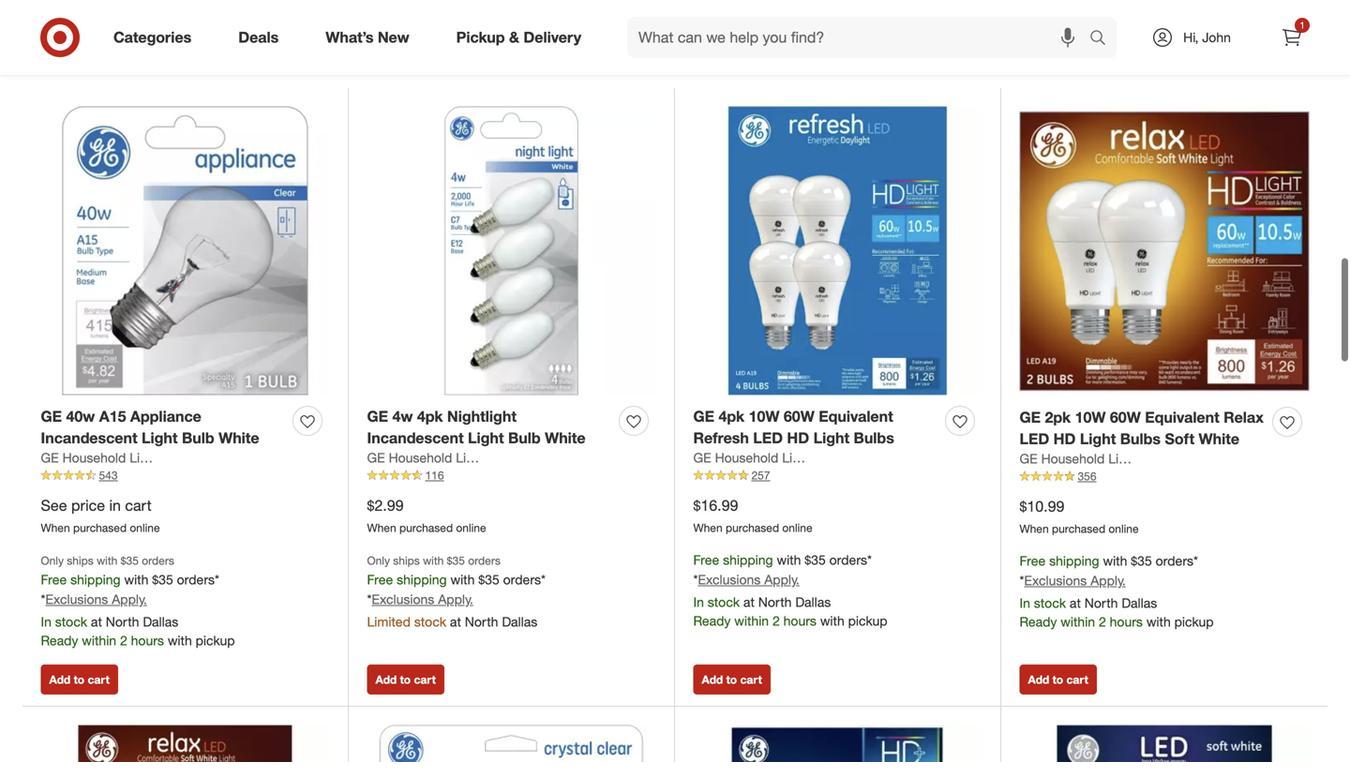 Task type: vqa. For each thing, say whether or not it's contained in the screenshot.
By to the right
no



Task type: describe. For each thing, give the bounding box(es) containing it.
ge 40w a15 appliance incandescent light bulb white
[[41, 408, 259, 447]]

stock inside only ships with $35 orders free shipping with $35 orders* * exclusions apply. limited stock at  north dallas
[[414, 614, 447, 630]]

free shipping with $35 orders* * exclusions apply. in stock at  north dallas ready within 2 hours with pickup for $16.99
[[694, 552, 888, 629]]

ge for ge 40w a15 appliance incandescent light bulb white link
[[41, 408, 62, 426]]

shipping down $10.99 when purchased online
[[1050, 553, 1100, 570]]

shipping inside only ships with $35 orders free shipping with $35 orders* * exclusions apply. in stock at  north dallas ready within 2 hours with pickup
[[70, 572, 121, 588]]

in for $16.99
[[694, 594, 704, 611]]

free inside only ships with $35 orders free shipping with $35 orders* * exclusions apply. limited stock at  north dallas
[[367, 572, 393, 588]]

orders for cart
[[142, 554, 174, 568]]

in inside only ships with $35 orders free shipping with $35 orders* * exclusions apply. in stock at  north dallas ready within 2 hours with pickup
[[41, 614, 52, 630]]

add for $2.99
[[376, 673, 397, 687]]

to for $2.99
[[400, 673, 411, 687]]

when for $2.99
[[367, 521, 397, 535]]

add to cart button for $16.99
[[694, 665, 771, 695]]

household for 2pk
[[1042, 451, 1106, 467]]

pickup for $10.99
[[1175, 614, 1215, 630]]

categories
[[114, 28, 192, 47]]

1
[[1301, 19, 1306, 31]]

white for ge 4w 4pk nightlight incandescent light bulb white
[[545, 429, 586, 447]]

free inside only ships with $35 orders free shipping with $35 orders* * exclusions apply. in stock at  north dallas ready within 2 hours with pickup
[[41, 572, 67, 588]]

* inside only ships with $35 orders free shipping with $35 orders* * exclusions apply. in stock at  north dallas ready within 2 hours with pickup
[[41, 592, 45, 608]]

4w
[[393, 408, 413, 426]]

cart for $16.99
[[741, 673, 763, 687]]

when for $10.99
[[1020, 522, 1050, 536]]

hours for $16.99
[[784, 613, 817, 629]]

ge for ge household lighting link corresponding to 4pk
[[694, 450, 712, 466]]

hd for 4pk
[[788, 429, 810, 447]]

257 link
[[694, 468, 983, 484]]

pickup
[[457, 28, 505, 47]]

in for $10.99
[[1020, 595, 1031, 612]]

116
[[425, 469, 444, 483]]

bulbs for ge 2pk 10w 60w equivalent relax led hd light bulbs soft white
[[1121, 430, 1162, 448]]

free down $10.99
[[1020, 553, 1046, 570]]

116 link
[[367, 468, 656, 484]]

ships for price
[[67, 554, 94, 568]]

light inside ge 40w a15 appliance incandescent light bulb white
[[142, 429, 178, 447]]

cart inside the see price in cart when purchased online
[[125, 497, 152, 515]]

add to cart button for $10.99
[[1020, 665, 1098, 695]]

in
[[109, 497, 121, 515]]

ready inside only ships with $35 orders free shipping with $35 orders* * exclusions apply. in stock at  north dallas ready within 2 hours with pickup
[[41, 633, 78, 649]]

search
[[1082, 30, 1127, 48]]

dallas inside only ships with $35 orders free shipping with $35 orders* * exclusions apply. limited stock at  north dallas
[[502, 614, 538, 630]]

add to cart for $2.99
[[376, 673, 436, 687]]

60w for 4pk
[[784, 408, 815, 426]]

hi,
[[1184, 29, 1199, 46]]

limited
[[367, 614, 411, 630]]

purchased inside the see price in cart when purchased online
[[73, 521, 127, 535]]

ge for 40w's ge household lighting link
[[41, 450, 59, 466]]

at inside only ships with $35 orders free shipping with $35 orders* * exclusions apply. in stock at  north dallas ready within 2 hours with pickup
[[91, 614, 102, 630]]

cart for $2.99
[[414, 673, 436, 687]]

when inside the see price in cart when purchased online
[[41, 521, 70, 535]]

appliance
[[130, 408, 202, 426]]

when for $16.99
[[694, 521, 723, 535]]

ge 4pk 10w 60w equivalent refresh led hd light bulbs
[[694, 408, 895, 447]]

ge 2pk 10w 60w equivalent relax led hd light bulbs soft white
[[1020, 409, 1265, 448]]

categories link
[[98, 17, 215, 58]]

exclusions down $10.99 when purchased online
[[1025, 573, 1088, 589]]

equivalent for ge 2pk 10w 60w equivalent relax led hd light bulbs soft white
[[1146, 409, 1220, 427]]

within for $10.99
[[1061, 614, 1096, 630]]

2 for $16.99
[[773, 613, 780, 629]]

incandescent for 40w
[[41, 429, 138, 447]]

$2.99 when purchased online
[[367, 497, 486, 535]]

cart for see price in cart
[[88, 673, 110, 687]]

add for $10.99
[[1029, 673, 1050, 687]]

ships for when
[[393, 554, 420, 568]]

new
[[378, 28, 410, 47]]

see
[[41, 497, 67, 515]]

pickup & delivery
[[457, 28, 582, 47]]

nightlight
[[447, 408, 517, 426]]

$10.99 when purchased online
[[1020, 498, 1139, 536]]

only for when
[[367, 554, 390, 568]]

to for see
[[74, 673, 85, 687]]

pickup for $16.99
[[849, 613, 888, 629]]

4pk inside ge 4pk 10w 60w equivalent refresh led hd light bulbs
[[719, 408, 745, 426]]

ge 40w a15 appliance incandescent light bulb white link
[[41, 406, 286, 449]]

ge household lighting for 4w
[[367, 450, 503, 466]]

4pk inside ge 4w 4pk nightlight incandescent light bulb white
[[417, 408, 443, 426]]

john
[[1203, 29, 1232, 46]]

what's
[[326, 28, 374, 47]]

shipping down $16.99 when purchased online
[[723, 552, 774, 569]]

exclusions inside only ships with $35 orders free shipping with $35 orders* * exclusions apply. limited stock at  north dallas
[[372, 592, 435, 608]]

60w for 2pk
[[1111, 409, 1142, 427]]

ge household lighting link for 4pk
[[694, 449, 830, 468]]

$16.99
[[694, 497, 739, 515]]

advertisement region
[[23, 0, 1328, 57]]

ge 4w 4pk nightlight incandescent light bulb white link
[[367, 406, 612, 449]]

led for 2pk
[[1020, 430, 1050, 448]]

ready for $16.99
[[694, 613, 731, 629]]

add to cart button for see
[[41, 665, 118, 695]]

ge 4w 4pk nightlight incandescent light bulb white
[[367, 408, 586, 447]]

led for 4pk
[[754, 429, 783, 447]]

exclusions apply. button down the see price in cart when purchased online
[[45, 591, 147, 609]]

at inside only ships with $35 orders free shipping with $35 orders* * exclusions apply. limited stock at  north dallas
[[450, 614, 461, 630]]

a15
[[99, 408, 126, 426]]

hours for $10.99
[[1110, 614, 1144, 630]]

lighting for 4w
[[456, 450, 503, 466]]

household for 4pk
[[715, 450, 779, 466]]

dallas inside only ships with $35 orders free shipping with $35 orders* * exclusions apply. in stock at  north dallas ready within 2 hours with pickup
[[143, 614, 178, 630]]

apply. down $10.99 when purchased online
[[1091, 573, 1127, 589]]

light inside ge 4w 4pk nightlight incandescent light bulb white
[[468, 429, 504, 447]]



Task type: locate. For each thing, give the bounding box(es) containing it.
orders inside only ships with $35 orders free shipping with $35 orders* * exclusions apply. in stock at  north dallas ready within 2 hours with pickup
[[142, 554, 174, 568]]

with
[[777, 552, 802, 569], [1104, 553, 1128, 570], [97, 554, 118, 568], [423, 554, 444, 568], [124, 572, 149, 588], [451, 572, 475, 588], [821, 613, 845, 629], [1147, 614, 1172, 630], [168, 633, 192, 649]]

ge household lighting up 356
[[1020, 451, 1156, 467]]

ships
[[67, 554, 94, 568], [393, 554, 420, 568]]

when
[[41, 521, 70, 535], [367, 521, 397, 535], [694, 521, 723, 535], [1020, 522, 1050, 536]]

4 add from the left
[[1029, 673, 1050, 687]]

1 link
[[1272, 17, 1313, 58]]

1 horizontal spatial pickup
[[849, 613, 888, 629]]

1 to from the left
[[74, 673, 85, 687]]

to
[[74, 673, 85, 687], [400, 673, 411, 687], [727, 673, 738, 687], [1053, 673, 1064, 687]]

hours inside only ships with $35 orders free shipping with $35 orders* * exclusions apply. in stock at  north dallas ready within 2 hours with pickup
[[131, 633, 164, 649]]

ge household lighting up 257
[[694, 450, 830, 466]]

pickup
[[849, 613, 888, 629], [1175, 614, 1215, 630], [196, 633, 235, 649]]

ge up see
[[41, 450, 59, 466]]

0 horizontal spatial led
[[754, 429, 783, 447]]

apply. down the $2.99 when purchased online
[[438, 592, 474, 608]]

$35
[[805, 552, 826, 569], [1132, 553, 1153, 570], [121, 554, 139, 568], [447, 554, 465, 568], [152, 572, 173, 588], [479, 572, 500, 588]]

1 add to cart from the left
[[49, 673, 110, 687]]

online down 543 link
[[130, 521, 160, 535]]

bulbs
[[854, 429, 895, 447], [1121, 430, 1162, 448]]

only inside only ships with $35 orders free shipping with $35 orders* * exclusions apply. limited stock at  north dallas
[[367, 554, 390, 568]]

online for $16.99
[[783, 521, 813, 535]]

1 horizontal spatial 10w
[[1076, 409, 1107, 427]]

light up 356
[[1081, 430, 1117, 448]]

lighting down the ge 4pk 10w 60w equivalent refresh led hd light bulbs link
[[783, 450, 830, 466]]

2 only from the left
[[367, 554, 390, 568]]

incandescent inside ge 40w a15 appliance incandescent light bulb white
[[41, 429, 138, 447]]

0 horizontal spatial within
[[82, 633, 116, 649]]

ready
[[694, 613, 731, 629], [1020, 614, 1058, 630], [41, 633, 78, 649]]

ge 40w a15 appliance incandescent light bulb white image
[[41, 106, 330, 395], [41, 106, 330, 395]]

bulbs left soft
[[1121, 430, 1162, 448]]

40w
[[66, 408, 95, 426]]

light
[[142, 429, 178, 447], [468, 429, 504, 447], [814, 429, 850, 447], [1081, 430, 1117, 448]]

ge 4pk 25w cac long life incandescent chandelier light bulb white image
[[367, 726, 656, 763], [367, 726, 656, 763]]

lighting down ge 40w a15 appliance incandescent light bulb white
[[130, 450, 177, 466]]

1 only from the left
[[41, 554, 64, 568]]

hours
[[784, 613, 817, 629], [1110, 614, 1144, 630], [131, 633, 164, 649]]

ge household lighting link for 4w
[[367, 449, 503, 468]]

orders down the see price in cart when purchased online
[[142, 554, 174, 568]]

online
[[130, 521, 160, 535], [456, 521, 486, 535], [783, 521, 813, 535], [1109, 522, 1139, 536]]

orders inside only ships with $35 orders free shipping with $35 orders* * exclusions apply. limited stock at  north dallas
[[468, 554, 501, 568]]

ge household lighting up 116
[[367, 450, 503, 466]]

1 incandescent from the left
[[41, 429, 138, 447]]

online down '356' link in the right bottom of the page
[[1109, 522, 1139, 536]]

bulb inside ge 4w 4pk nightlight incandescent light bulb white
[[508, 429, 541, 447]]

exclusions inside only ships with $35 orders free shipping with $35 orders* * exclusions apply. in stock at  north dallas ready within 2 hours with pickup
[[45, 592, 108, 608]]

60w
[[784, 408, 815, 426], [1111, 409, 1142, 427]]

1 horizontal spatial 4pk
[[719, 408, 745, 426]]

0 horizontal spatial incandescent
[[41, 429, 138, 447]]

1 add to cart button from the left
[[41, 665, 118, 695]]

purchased for $16.99
[[726, 521, 780, 535]]

free shipping with $35 orders* * exclusions apply. in stock at  north dallas ready within 2 hours with pickup down $10.99 when purchased online
[[1020, 553, 1215, 630]]

pickup inside only ships with $35 orders free shipping with $35 orders* * exclusions apply. in stock at  north dallas ready within 2 hours with pickup
[[196, 633, 235, 649]]

ge up refresh
[[694, 408, 715, 426]]

1 horizontal spatial ships
[[393, 554, 420, 568]]

led inside 'ge 2pk 10w 60w equivalent relax led hd light bulbs soft white'
[[1020, 430, 1050, 448]]

white inside ge 40w a15 appliance incandescent light bulb white
[[219, 429, 259, 447]]

bulb for appliance
[[182, 429, 215, 447]]

1 horizontal spatial in
[[694, 594, 704, 611]]

only down see
[[41, 554, 64, 568]]

incandescent down 4w
[[367, 429, 464, 447]]

ge household lighting link for 2pk
[[1020, 450, 1156, 469]]

free shipping with $35 orders* * exclusions apply. in stock at  north dallas ready within 2 hours with pickup down $16.99 when purchased online
[[694, 552, 888, 629]]

10w
[[749, 408, 780, 426], [1076, 409, 1107, 427]]

orders*
[[830, 552, 872, 569], [1156, 553, 1199, 570], [177, 572, 219, 588], [503, 572, 546, 588]]

led
[[754, 429, 783, 447], [1020, 430, 1050, 448]]

when down $10.99
[[1020, 522, 1050, 536]]

2 horizontal spatial pickup
[[1175, 614, 1215, 630]]

equivalent for ge 4pk 10w 60w equivalent refresh led hd light bulbs
[[819, 408, 894, 426]]

apply.
[[765, 572, 800, 588], [1091, 573, 1127, 589], [112, 592, 147, 608], [438, 592, 474, 608]]

purchased for $2.99
[[400, 521, 453, 535]]

free shipping with $35 orders* * exclusions apply. in stock at  north dallas ready within 2 hours with pickup
[[694, 552, 888, 629], [1020, 553, 1215, 630]]

1 4pk from the left
[[417, 408, 443, 426]]

ge inside ge 4pk 10w 60w equivalent refresh led hd light bulbs
[[694, 408, 715, 426]]

equivalent inside 'ge 2pk 10w 60w equivalent relax led hd light bulbs soft white'
[[1146, 409, 1220, 427]]

2 horizontal spatial 2
[[1100, 614, 1107, 630]]

online inside the see price in cart when purchased online
[[130, 521, 160, 535]]

4 to from the left
[[1053, 673, 1064, 687]]

0 horizontal spatial in
[[41, 614, 52, 630]]

purchased down the $16.99
[[726, 521, 780, 535]]

delivery
[[524, 28, 582, 47]]

orders* inside only ships with $35 orders free shipping with $35 orders* * exclusions apply. limited stock at  north dallas
[[503, 572, 546, 588]]

2 add from the left
[[376, 673, 397, 687]]

ge for ge 4w 4pk nightlight incandescent light bulb white link
[[367, 408, 388, 426]]

add to cart button
[[41, 665, 118, 695], [367, 665, 445, 695], [694, 665, 771, 695], [1020, 665, 1098, 695]]

when inside $16.99 when purchased online
[[694, 521, 723, 535]]

exclusions
[[698, 572, 761, 588], [1025, 573, 1088, 589], [45, 592, 108, 608], [372, 592, 435, 608]]

white
[[219, 429, 259, 447], [545, 429, 586, 447], [1199, 430, 1240, 448]]

bulbs inside ge 4pk 10w 60w equivalent refresh led hd light bulbs
[[854, 429, 895, 447]]

2 horizontal spatial white
[[1199, 430, 1240, 448]]

led down 2pk
[[1020, 430, 1050, 448]]

0 horizontal spatial free shipping with $35 orders* * exclusions apply. in stock at  north dallas ready within 2 hours with pickup
[[694, 552, 888, 629]]

hd inside ge 4pk 10w 60w equivalent refresh led hd light bulbs
[[788, 429, 810, 447]]

0 horizontal spatial 2
[[120, 633, 127, 649]]

exclusions down $16.99 when purchased online
[[698, 572, 761, 588]]

2 add to cart from the left
[[376, 673, 436, 687]]

1 orders from the left
[[142, 554, 174, 568]]

ge for 2pk's ge household lighting link
[[1020, 451, 1038, 467]]

ge household lighting link for 40w
[[41, 449, 177, 468]]

bulb for nightlight
[[508, 429, 541, 447]]

ge household lighting link up 356
[[1020, 450, 1156, 469]]

add for $16.99
[[702, 673, 724, 687]]

purchased
[[73, 521, 127, 535], [400, 521, 453, 535], [726, 521, 780, 535], [1053, 522, 1106, 536]]

incandescent
[[41, 429, 138, 447], [367, 429, 464, 447]]

light inside ge 4pk 10w 60w equivalent refresh led hd light bulbs
[[814, 429, 850, 447]]

add
[[49, 673, 71, 687], [376, 673, 397, 687], [702, 673, 724, 687], [1029, 673, 1050, 687]]

$16.99 when purchased online
[[694, 497, 813, 535]]

$10.99
[[1020, 498, 1065, 516]]

when inside $10.99 when purchased online
[[1020, 522, 1050, 536]]

cart for $10.99
[[1067, 673, 1089, 687]]

add to cart for $10.99
[[1029, 673, 1089, 687]]

white up 543 link
[[219, 429, 259, 447]]

1 horizontal spatial hours
[[784, 613, 817, 629]]

free up limited
[[367, 572, 393, 588]]

10w inside 'ge 2pk 10w 60w equivalent relax led hd light bulbs soft white'
[[1076, 409, 1107, 427]]

hd down 2pk
[[1054, 430, 1076, 448]]

2 incandescent from the left
[[367, 429, 464, 447]]

cart
[[125, 497, 152, 515], [88, 673, 110, 687], [414, 673, 436, 687], [741, 673, 763, 687], [1067, 673, 1089, 687]]

10w inside ge 4pk 10w 60w equivalent refresh led hd light bulbs
[[749, 408, 780, 426]]

&
[[509, 28, 520, 47]]

2
[[773, 613, 780, 629], [1100, 614, 1107, 630], [120, 633, 127, 649]]

257
[[752, 469, 771, 483]]

orders for online
[[468, 554, 501, 568]]

ge household lighting link up 116
[[367, 449, 503, 468]]

$2.99
[[367, 497, 404, 515]]

2 horizontal spatial within
[[1061, 614, 1096, 630]]

2 orders from the left
[[468, 554, 501, 568]]

within
[[735, 613, 769, 629], [1061, 614, 1096, 630], [82, 633, 116, 649]]

ge inside ge 40w a15 appliance incandescent light bulb white
[[41, 408, 62, 426]]

purchased for $10.99
[[1053, 522, 1106, 536]]

purchased inside the $2.99 when purchased online
[[400, 521, 453, 535]]

free shipping with $35 orders* * exclusions apply. in stock at  north dallas ready within 2 hours with pickup for $10.99
[[1020, 553, 1215, 630]]

ge up $2.99
[[367, 450, 385, 466]]

*
[[694, 572, 698, 588], [1020, 573, 1025, 589], [41, 592, 45, 608], [367, 592, 372, 608]]

apply. inside only ships with $35 orders free shipping with $35 orders* * exclusions apply. limited stock at  north dallas
[[438, 592, 474, 608]]

white inside ge 4w 4pk nightlight incandescent light bulb white
[[545, 429, 586, 447]]

* inside only ships with $35 orders free shipping with $35 orders* * exclusions apply. limited stock at  north dallas
[[367, 592, 372, 608]]

ge household lighting link up 543
[[41, 449, 177, 468]]

bulb inside ge 40w a15 appliance incandescent light bulb white
[[182, 429, 215, 447]]

ships down the see price in cart when purchased online
[[67, 554, 94, 568]]

ge 2pk 10w 60w equivalent relax led hd light bulbs soft white image
[[1020, 106, 1310, 396], [1020, 106, 1310, 396]]

apply. inside only ships with $35 orders free shipping with $35 orders* * exclusions apply. in stock at  north dallas ready within 2 hours with pickup
[[112, 592, 147, 608]]

ships down the $2.99 when purchased online
[[393, 554, 420, 568]]

ships inside only ships with $35 orders free shipping with $35 orders* * exclusions apply. limited stock at  north dallas
[[393, 554, 420, 568]]

543 link
[[41, 468, 330, 484]]

ge household lighting for 4pk
[[694, 450, 830, 466]]

3 add to cart button from the left
[[694, 665, 771, 695]]

1 ships from the left
[[67, 554, 94, 568]]

refresh
[[694, 429, 749, 447]]

0 horizontal spatial bulbs
[[854, 429, 895, 447]]

in
[[694, 594, 704, 611], [1020, 595, 1031, 612], [41, 614, 52, 630]]

only ships with $35 orders free shipping with $35 orders* * exclusions apply. limited stock at  north dallas
[[367, 554, 546, 630]]

when down the $16.99
[[694, 521, 723, 535]]

search button
[[1082, 17, 1127, 62]]

60w inside ge 4pk 10w 60w equivalent refresh led hd light bulbs
[[784, 408, 815, 426]]

0 horizontal spatial pickup
[[196, 633, 235, 649]]

price
[[71, 497, 105, 515]]

deals
[[239, 28, 279, 47]]

online inside the $2.99 when purchased online
[[456, 521, 486, 535]]

60w inside 'ge 2pk 10w 60w equivalent relax led hd light bulbs soft white'
[[1111, 409, 1142, 427]]

3 add to cart from the left
[[702, 673, 763, 687]]

apply. down the see price in cart when purchased online
[[112, 592, 147, 608]]

equivalent up soft
[[1146, 409, 1220, 427]]

ge left 2pk
[[1020, 409, 1041, 427]]

equivalent inside ge 4pk 10w 60w equivalent refresh led hd light bulbs
[[819, 408, 894, 426]]

ge household lighting for 2pk
[[1020, 451, 1156, 467]]

equivalent
[[819, 408, 894, 426], [1146, 409, 1220, 427]]

4 add to cart from the left
[[1029, 673, 1089, 687]]

1 horizontal spatial orders
[[468, 554, 501, 568]]

free down the $16.99
[[694, 552, 720, 569]]

lighting down ge 4w 4pk nightlight incandescent light bulb white
[[456, 450, 503, 466]]

household up 356
[[1042, 451, 1106, 467]]

household for 40w
[[62, 450, 126, 466]]

2 bulb from the left
[[508, 429, 541, 447]]

2 ships from the left
[[393, 554, 420, 568]]

stock
[[708, 594, 740, 611], [1035, 595, 1067, 612], [55, 614, 87, 630], [414, 614, 447, 630]]

when down see
[[41, 521, 70, 535]]

ge household lighting for 40w
[[41, 450, 177, 466]]

purchased down $2.99
[[400, 521, 453, 535]]

2pk
[[1046, 409, 1072, 427]]

2 add to cart button from the left
[[367, 665, 445, 695]]

1 horizontal spatial led
[[1020, 430, 1050, 448]]

bulbs up the 257 link in the bottom right of the page
[[854, 429, 895, 447]]

1 horizontal spatial only
[[367, 554, 390, 568]]

hi, john
[[1184, 29, 1232, 46]]

1 horizontal spatial equivalent
[[1146, 409, 1220, 427]]

soft
[[1166, 430, 1195, 448]]

356
[[1078, 470, 1097, 484]]

pickup & delivery link
[[441, 17, 605, 58]]

543
[[99, 469, 118, 483]]

0 horizontal spatial bulb
[[182, 429, 215, 447]]

deals link
[[223, 17, 302, 58]]

0 horizontal spatial hours
[[131, 633, 164, 649]]

only inside only ships with $35 orders free shipping with $35 orders* * exclusions apply. in stock at  north dallas ready within 2 hours with pickup
[[41, 554, 64, 568]]

hd
[[788, 429, 810, 447], [1054, 430, 1076, 448]]

light inside 'ge 2pk 10w 60w equivalent relax led hd light bulbs soft white'
[[1081, 430, 1117, 448]]

ge for ge 2pk 10w 60w equivalent relax led hd light bulbs soft white link
[[1020, 409, 1041, 427]]

2 horizontal spatial ready
[[1020, 614, 1058, 630]]

ge inside 'ge 2pk 10w 60w equivalent relax led hd light bulbs soft white'
[[1020, 409, 1041, 427]]

purchased down $10.99
[[1053, 522, 1106, 536]]

10w right 2pk
[[1076, 409, 1107, 427]]

exclusions up limited
[[372, 592, 435, 608]]

1 horizontal spatial bulb
[[508, 429, 541, 447]]

ge 60w 4pk led dimmable light bulbs image
[[1020, 726, 1310, 763], [1020, 726, 1310, 763]]

2 horizontal spatial hours
[[1110, 614, 1144, 630]]

incandescent for 4w
[[367, 429, 464, 447]]

only for price
[[41, 554, 64, 568]]

60w right 2pk
[[1111, 409, 1142, 427]]

within for $16.99
[[735, 613, 769, 629]]

white inside 'ge 2pk 10w 60w equivalent relax led hd light bulbs soft white'
[[1199, 430, 1240, 448]]

4pk
[[417, 408, 443, 426], [719, 408, 745, 426]]

ge 2pk 10w 60w equivalent relax led hd light bulbs soft white link
[[1020, 407, 1266, 450]]

to for $16.99
[[727, 673, 738, 687]]

add for see
[[49, 673, 71, 687]]

3 add from the left
[[702, 673, 724, 687]]

exclusions down the see price in cart when purchased online
[[45, 592, 108, 608]]

4pk right 4w
[[417, 408, 443, 426]]

ge left 4w
[[367, 408, 388, 426]]

2 4pk from the left
[[719, 408, 745, 426]]

only down $2.99
[[367, 554, 390, 568]]

1 bulb from the left
[[182, 429, 215, 447]]

4 add to cart button from the left
[[1020, 665, 1098, 695]]

shipping inside only ships with $35 orders free shipping with $35 orders* * exclusions apply. limited stock at  north dallas
[[397, 572, 447, 588]]

at
[[744, 594, 755, 611], [1070, 595, 1082, 612], [91, 614, 102, 630], [450, 614, 461, 630]]

household for 4w
[[389, 450, 453, 466]]

add to cart for $16.99
[[702, 673, 763, 687]]

1 horizontal spatial hd
[[1054, 430, 1076, 448]]

orders
[[142, 554, 174, 568], [468, 554, 501, 568]]

only ships with $35 orders free shipping with $35 orders* * exclusions apply. in stock at  north dallas ready within 2 hours with pickup
[[41, 554, 235, 649]]

light up the 257 link in the bottom right of the page
[[814, 429, 850, 447]]

3 to from the left
[[727, 673, 738, 687]]

when down $2.99
[[367, 521, 397, 535]]

10w up refresh
[[749, 408, 780, 426]]

purchased inside $16.99 when purchased online
[[726, 521, 780, 535]]

white up the 116 link
[[545, 429, 586, 447]]

household up 257
[[715, 450, 779, 466]]

add to cart for see
[[49, 673, 110, 687]]

0 horizontal spatial 60w
[[784, 408, 815, 426]]

north inside only ships with $35 orders free shipping with $35 orders* * exclusions apply. in stock at  north dallas ready within 2 hours with pickup
[[106, 614, 139, 630]]

orders down the $2.99 when purchased online
[[468, 554, 501, 568]]

4pk up refresh
[[719, 408, 745, 426]]

ge inside ge 4w 4pk nightlight incandescent light bulb white
[[367, 408, 388, 426]]

bulb
[[182, 429, 215, 447], [508, 429, 541, 447]]

bulb up the 116 link
[[508, 429, 541, 447]]

household
[[62, 450, 126, 466], [389, 450, 453, 466], [715, 450, 779, 466], [1042, 451, 1106, 467]]

purchased inside $10.99 when purchased online
[[1053, 522, 1106, 536]]

exclusions apply. button up limited
[[372, 591, 474, 609]]

ge left 40w
[[41, 408, 62, 426]]

ge 4pk 10w 60w equivalent refresh led hd light bulbs link
[[694, 406, 939, 449]]

north inside only ships with $35 orders free shipping with $35 orders* * exclusions apply. limited stock at  north dallas
[[465, 614, 499, 630]]

exclusions apply. button down $16.99 when purchased online
[[698, 571, 800, 590]]

0 horizontal spatial white
[[219, 429, 259, 447]]

hd for 2pk
[[1054, 430, 1076, 448]]

0 horizontal spatial ships
[[67, 554, 94, 568]]

relax
[[1224, 409, 1265, 427]]

stock inside only ships with $35 orders free shipping with $35 orders* * exclusions apply. in stock at  north dallas ready within 2 hours with pickup
[[55, 614, 87, 630]]

lighting down 'ge 2pk 10w 60w equivalent relax led hd light bulbs soft white'
[[1109, 451, 1156, 467]]

ready for $10.99
[[1020, 614, 1058, 630]]

ge 4pk 10w 60w equivalent refresh led hd light bulbs image
[[694, 106, 983, 395], [694, 106, 983, 395]]

lighting for 40w
[[130, 450, 177, 466]]

60w up the 257 link in the bottom right of the page
[[784, 408, 815, 426]]

online for $10.99
[[1109, 522, 1139, 536]]

see price in cart when purchased online
[[41, 497, 160, 535]]

bulb down appliance on the bottom left of the page
[[182, 429, 215, 447]]

ge
[[41, 408, 62, 426], [367, 408, 388, 426], [694, 408, 715, 426], [1020, 409, 1041, 427], [41, 450, 59, 466], [367, 450, 385, 466], [694, 450, 712, 466], [1020, 451, 1038, 467]]

apply. down $16.99 when purchased online
[[765, 572, 800, 588]]

2 inside only ships with $35 orders free shipping with $35 orders* * exclusions apply. in stock at  north dallas ready within 2 hours with pickup
[[120, 633, 127, 649]]

1 horizontal spatial bulbs
[[1121, 430, 1162, 448]]

incandescent down 40w
[[41, 429, 138, 447]]

0 horizontal spatial equivalent
[[819, 408, 894, 426]]

2 for $10.99
[[1100, 614, 1107, 630]]

led up 257
[[754, 429, 783, 447]]

bulbs inside 'ge 2pk 10w 60w equivalent relax led hd light bulbs soft white'
[[1121, 430, 1162, 448]]

add to cart button for $2.99
[[367, 665, 445, 695]]

online up only ships with $35 orders free shipping with $35 orders* * exclusions apply. limited stock at  north dallas
[[456, 521, 486, 535]]

online inside $10.99 when purchased online
[[1109, 522, 1139, 536]]

ge household lighting
[[41, 450, 177, 466], [367, 450, 503, 466], [694, 450, 830, 466], [1020, 451, 1156, 467]]

356 link
[[1020, 469, 1310, 485]]

shipping up limited
[[397, 572, 447, 588]]

online down the 257 link in the bottom right of the page
[[783, 521, 813, 535]]

free
[[694, 552, 720, 569], [1020, 553, 1046, 570], [41, 572, 67, 588], [367, 572, 393, 588]]

lighting for 4pk
[[783, 450, 830, 466]]

equivalent up the 257 link in the bottom right of the page
[[819, 408, 894, 426]]

to for $10.99
[[1053, 673, 1064, 687]]

1 horizontal spatial incandescent
[[367, 429, 464, 447]]

light down nightlight
[[468, 429, 504, 447]]

when inside the $2.99 when purchased online
[[367, 521, 397, 535]]

1 add from the left
[[49, 673, 71, 687]]

led inside ge 4pk 10w 60w equivalent refresh led hd light bulbs
[[754, 429, 783, 447]]

lighting for 2pk
[[1109, 451, 1156, 467]]

2 horizontal spatial in
[[1020, 595, 1031, 612]]

ge for the ge 4pk 10w 60w equivalent refresh led hd light bulbs link
[[694, 408, 715, 426]]

household up 543
[[62, 450, 126, 466]]

What can we help you find? suggestions appear below search field
[[628, 17, 1095, 58]]

10w for 4pk
[[749, 408, 780, 426]]

1 horizontal spatial ready
[[694, 613, 731, 629]]

within inside only ships with $35 orders free shipping with $35 orders* * exclusions apply. in stock at  north dallas ready within 2 hours with pickup
[[82, 633, 116, 649]]

orders* inside only ships with $35 orders free shipping with $35 orders* * exclusions apply. in stock at  north dallas ready within 2 hours with pickup
[[177, 572, 219, 588]]

incandescent inside ge 4w 4pk nightlight incandescent light bulb white
[[367, 429, 464, 447]]

2 to from the left
[[400, 673, 411, 687]]

online for $2.99
[[456, 521, 486, 535]]

hd inside 'ge 2pk 10w 60w equivalent relax led hd light bulbs soft white'
[[1054, 430, 1076, 448]]

ge for ge household lighting link associated with 4w
[[367, 450, 385, 466]]

white down relax on the bottom right of page
[[1199, 430, 1240, 448]]

bulbs for ge 4pk 10w 60w equivalent refresh led hd light bulbs
[[854, 429, 895, 447]]

ge 4w 4pk nightlight incandescent light bulb white image
[[367, 106, 656, 395], [367, 106, 656, 395]]

household up 116
[[389, 450, 453, 466]]

0 horizontal spatial only
[[41, 554, 64, 568]]

1 horizontal spatial free shipping with $35 orders* * exclusions apply. in stock at  north dallas ready within 2 hours with pickup
[[1020, 553, 1215, 630]]

ships inside only ships with $35 orders free shipping with $35 orders* * exclusions apply. in stock at  north dallas ready within 2 hours with pickup
[[67, 554, 94, 568]]

0 horizontal spatial hd
[[788, 429, 810, 447]]

what's new link
[[310, 17, 433, 58]]

ge 4pk 5.5w 40w equivalent relax led hd light bulbs soft white image
[[41, 726, 330, 763], [41, 726, 330, 763]]

add to cart
[[49, 673, 110, 687], [376, 673, 436, 687], [702, 673, 763, 687], [1029, 673, 1089, 687]]

0 horizontal spatial ready
[[41, 633, 78, 649]]

ge household lighting link
[[41, 449, 177, 468], [367, 449, 503, 468], [694, 449, 830, 468], [1020, 450, 1156, 469]]

hd up the 257 link in the bottom right of the page
[[788, 429, 810, 447]]

ge 4pk 8w 60w equivalent reveal led hd+ light bulbs image
[[694, 726, 983, 763], [694, 726, 983, 763]]

1 horizontal spatial white
[[545, 429, 586, 447]]

ge household lighting up 543
[[41, 450, 177, 466]]

10w for 2pk
[[1076, 409, 1107, 427]]

online inside $16.99 when purchased online
[[783, 521, 813, 535]]

what's new
[[326, 28, 410, 47]]

shipping down the see price in cart when purchased online
[[70, 572, 121, 588]]

1 horizontal spatial 60w
[[1111, 409, 1142, 427]]

ge up $10.99
[[1020, 451, 1038, 467]]

north
[[759, 594, 792, 611], [1085, 595, 1119, 612], [106, 614, 139, 630], [465, 614, 499, 630]]

0 horizontal spatial 4pk
[[417, 408, 443, 426]]

exclusions apply. button down $10.99 when purchased online
[[1025, 572, 1127, 590]]

ge down refresh
[[694, 450, 712, 466]]

lighting
[[130, 450, 177, 466], [456, 450, 503, 466], [783, 450, 830, 466], [1109, 451, 1156, 467]]

1 horizontal spatial 2
[[773, 613, 780, 629]]

shipping
[[723, 552, 774, 569], [1050, 553, 1100, 570], [70, 572, 121, 588], [397, 572, 447, 588]]

ge household lighting link up 257
[[694, 449, 830, 468]]

0 horizontal spatial orders
[[142, 554, 174, 568]]

light down appliance on the bottom left of the page
[[142, 429, 178, 447]]

white for ge 40w a15 appliance incandescent light bulb white
[[219, 429, 259, 447]]

exclusions apply. button
[[698, 571, 800, 590], [1025, 572, 1127, 590], [45, 591, 147, 609], [372, 591, 474, 609]]

free down see
[[41, 572, 67, 588]]

0 horizontal spatial 10w
[[749, 408, 780, 426]]

1 horizontal spatial within
[[735, 613, 769, 629]]

purchased down price
[[73, 521, 127, 535]]



